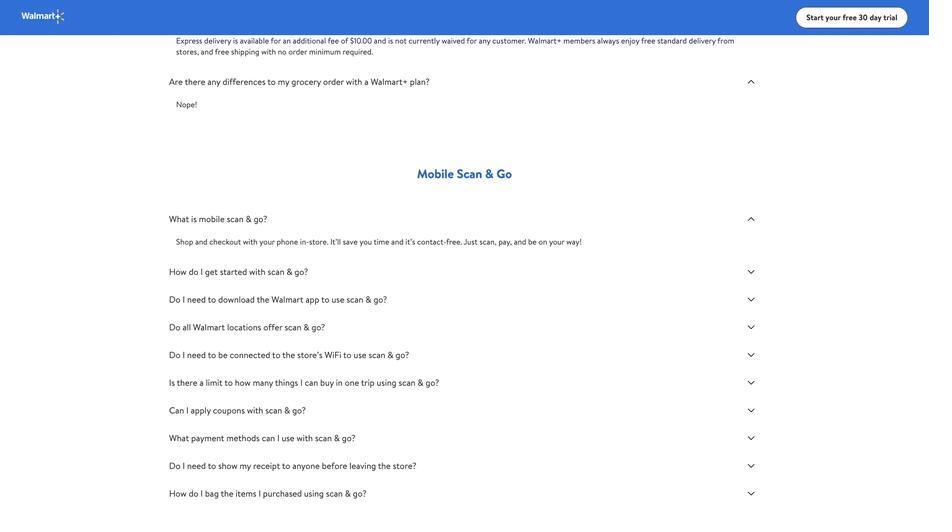 Task type: describe. For each thing, give the bounding box(es) containing it.
available
[[240, 35, 269, 46]]

0 horizontal spatial your
[[260, 236, 275, 247]]

can
[[169, 404, 184, 416]]

0 vertical spatial a
[[365, 76, 369, 88]]

0 horizontal spatial using
[[304, 488, 324, 500]]

1 horizontal spatial walmart
[[272, 294, 304, 305]]

scan up trip
[[369, 349, 386, 361]]

1 horizontal spatial using
[[377, 377, 397, 389]]

is
[[169, 377, 175, 389]]

2 vertical spatial use
[[282, 432, 295, 444]]

do for do all walmart locations offer scan & go?
[[169, 321, 181, 333]]

to right differences
[[268, 76, 276, 88]]

not
[[395, 35, 407, 46]]

buy
[[320, 377, 334, 389]]

what for what is mobile scan & go?
[[169, 213, 189, 225]]

show
[[218, 460, 238, 472]]

required.
[[343, 46, 373, 57]]

is there a limit to how many things i can buy in one trip using scan & go?
[[169, 377, 440, 389]]

it's
[[406, 236, 416, 247]]

1 vertical spatial order
[[323, 76, 344, 88]]

to right app
[[322, 294, 330, 305]]

shop
[[176, 236, 193, 247]]

always
[[598, 35, 620, 46]]

do for do i need to show my receipt to anyone before leaving the store?
[[169, 460, 181, 472]]

checkout
[[210, 236, 241, 247]]

scan up do i need to download the walmart app to use scan & go?
[[268, 266, 285, 278]]

how do i bag the items i purchased using scan & go?
[[169, 488, 367, 500]]

the right download
[[257, 294, 270, 305]]

scan right app
[[347, 294, 364, 305]]

1 vertical spatial walmart
[[193, 321, 225, 333]]

started
[[220, 266, 247, 278]]

connected
[[230, 349, 270, 361]]

how do i bag the items i purchased using scan & go? image
[[747, 489, 757, 499]]

1 vertical spatial can
[[262, 432, 275, 444]]

apply
[[191, 404, 211, 416]]

from
[[718, 35, 735, 46]]

0 horizontal spatial walmart+
[[371, 76, 408, 88]]

mobile scan & go
[[417, 165, 512, 182]]

there for are
[[185, 76, 206, 88]]

do for get
[[189, 266, 199, 278]]

store.
[[309, 236, 329, 247]]

leaving
[[350, 460, 376, 472]]

phone
[[277, 236, 298, 247]]

free.
[[447, 236, 462, 247]]

things
[[275, 377, 298, 389]]

2 delivery from the left
[[689, 35, 716, 46]]

minimum
[[309, 46, 341, 57]]

wifi
[[325, 349, 342, 361]]

get
[[205, 266, 218, 278]]

need for download
[[187, 294, 206, 305]]

and right shop
[[195, 236, 208, 247]]

shipping
[[231, 46, 260, 57]]

and left it's
[[392, 236, 404, 247]]

go
[[497, 165, 512, 182]]

fee
[[328, 35, 339, 46]]

one
[[345, 377, 359, 389]]

do all walmart locations offer scan & go?
[[169, 321, 325, 333]]

purchased
[[263, 488, 302, 500]]

scan down the before at the bottom left of the page
[[326, 488, 343, 500]]

start your free 30 day trial
[[807, 12, 898, 23]]

scan right mobile
[[227, 213, 244, 225]]

it'll
[[331, 236, 341, 247]]

1 horizontal spatial your
[[550, 236, 565, 247]]

limit
[[206, 377, 223, 389]]

express delivery is available for an additional fee of $10.00 and is not currently waived for any customer. walmart+ members always enjoy free standard delivery from stores, and free shipping with no order minimum required.
[[176, 35, 735, 57]]

scan right trip
[[399, 377, 416, 389]]

0 horizontal spatial any
[[208, 76, 221, 88]]

need for show
[[187, 460, 206, 472]]

what is mobile scan & go?
[[169, 213, 268, 225]]

$10.00
[[350, 35, 372, 46]]

can i apply coupons with scan & go?
[[169, 404, 306, 416]]

with inside express delivery is available for an additional fee of $10.00 and is not currently waived for any customer. walmart+ members always enjoy free standard delivery from stores, and free shipping with no order minimum required.
[[262, 46, 276, 57]]

with up 'anyone'
[[297, 432, 313, 444]]

the left store's
[[283, 349, 295, 361]]

scan up the before at the bottom left of the page
[[315, 432, 332, 444]]

express
[[176, 35, 202, 46]]

30
[[860, 12, 868, 23]]

coupons
[[213, 404, 245, 416]]

store?
[[393, 460, 417, 472]]

2 horizontal spatial is
[[388, 35, 394, 46]]

customer.
[[493, 35, 527, 46]]

to left download
[[208, 294, 216, 305]]

trip
[[361, 377, 375, 389]]

receipt
[[253, 460, 280, 472]]

pay,
[[499, 236, 513, 247]]

do i need to download the walmart app to use scan & go? image
[[747, 294, 757, 305]]

are there any differences to my grocery order with a walmart+ plan?
[[169, 76, 430, 88]]

day
[[870, 12, 882, 23]]

how
[[235, 377, 251, 389]]

0 horizontal spatial a
[[200, 377, 204, 389]]

scan,
[[480, 236, 497, 247]]

locations
[[227, 321, 261, 333]]

to right 'wifi'
[[344, 349, 352, 361]]

do i need to be connected to the store's wifi to use scan & go?
[[169, 349, 410, 361]]

there for is
[[177, 377, 198, 389]]

0 horizontal spatial free
[[215, 46, 229, 57]]

with right started
[[249, 266, 266, 278]]

1 vertical spatial be
[[218, 349, 228, 361]]

start
[[807, 12, 824, 23]]

do all walmart locations offer scan & go? image
[[747, 322, 757, 333]]

app
[[306, 294, 320, 305]]

1 delivery from the left
[[204, 35, 231, 46]]

anyone
[[293, 460, 320, 472]]

how do i get started with scan & go? image
[[747, 267, 757, 277]]

mobile
[[199, 213, 225, 225]]

to left how
[[225, 377, 233, 389]]



Task type: locate. For each thing, give the bounding box(es) containing it.
is left not
[[388, 35, 394, 46]]

2 horizontal spatial use
[[354, 349, 367, 361]]

delivery
[[204, 35, 231, 46], [689, 35, 716, 46]]

the
[[257, 294, 270, 305], [283, 349, 295, 361], [378, 460, 391, 472], [221, 488, 234, 500]]

is left available
[[233, 35, 238, 46]]

grocery
[[292, 76, 321, 88]]

a down required.
[[365, 76, 369, 88]]

what is mobile scan & go? image
[[747, 214, 757, 224]]

offer
[[264, 321, 283, 333]]

scan
[[457, 165, 483, 182]]

with right checkout
[[243, 236, 258, 247]]

can i apply coupons with scan & go? image
[[747, 405, 757, 416]]

0 vertical spatial how
[[169, 266, 187, 278]]

order right "grocery"
[[323, 76, 344, 88]]

1 vertical spatial there
[[177, 377, 198, 389]]

0 horizontal spatial delivery
[[204, 35, 231, 46]]

how down shop
[[169, 266, 187, 278]]

how for how do i get started with scan & go?
[[169, 266, 187, 278]]

download
[[218, 294, 255, 305]]

stores,
[[176, 46, 199, 57]]

just
[[464, 236, 478, 247]]

free left shipping
[[215, 46, 229, 57]]

a left limit
[[200, 377, 204, 389]]

contact-
[[418, 236, 447, 247]]

be left the "on"
[[529, 236, 537, 247]]

walmart+
[[528, 35, 562, 46], [371, 76, 408, 88]]

1 vertical spatial use
[[354, 349, 367, 361]]

2 what from the top
[[169, 432, 189, 444]]

mobile
[[417, 165, 454, 182]]

delivery right "express"
[[204, 35, 231, 46]]

1 vertical spatial do
[[189, 488, 199, 500]]

what payment methods can i use with scan & go?
[[169, 432, 356, 444]]

are
[[169, 76, 183, 88]]

1 horizontal spatial my
[[278, 76, 290, 88]]

methods
[[227, 432, 260, 444]]

your right start
[[826, 12, 842, 23]]

0 horizontal spatial is
[[191, 213, 197, 225]]

how left bag
[[169, 488, 187, 500]]

and right pay,
[[514, 236, 527, 247]]

can
[[305, 377, 318, 389], [262, 432, 275, 444]]

is there a limit to how many things i can buy in one trip using scan & go? image
[[747, 378, 757, 388]]

enjoy
[[622, 35, 640, 46]]

need up all
[[187, 294, 206, 305]]

do i need to download the walmart app to use scan & go?
[[169, 294, 387, 305]]

0 horizontal spatial can
[[262, 432, 275, 444]]

in
[[336, 377, 343, 389]]

delivery left from
[[689, 35, 716, 46]]

0 vertical spatial do
[[189, 266, 199, 278]]

you
[[360, 236, 372, 247]]

and right $10.00
[[374, 35, 387, 46]]

what payment methods can i use with scan & go? image
[[747, 433, 757, 444]]

need down payment
[[187, 460, 206, 472]]

2 do from the top
[[189, 488, 199, 500]]

use up do i need to show my receipt to anyone before leaving the store? in the bottom left of the page
[[282, 432, 295, 444]]

how do i get started with scan & go?
[[169, 266, 308, 278]]

1 vertical spatial how
[[169, 488, 187, 500]]

1 horizontal spatial is
[[233, 35, 238, 46]]

1 vertical spatial a
[[200, 377, 204, 389]]

walmart left app
[[272, 294, 304, 305]]

do
[[189, 266, 199, 278], [189, 488, 199, 500]]

free right enjoy
[[642, 35, 656, 46]]

my right show
[[240, 460, 251, 472]]

to right connected
[[272, 349, 281, 361]]

0 vertical spatial can
[[305, 377, 318, 389]]

do for do i need to download the walmart app to use scan & go?
[[169, 294, 181, 305]]

go?
[[254, 213, 268, 225], [295, 266, 308, 278], [374, 294, 387, 305], [312, 321, 325, 333], [396, 349, 410, 361], [426, 377, 440, 389], [293, 404, 306, 416], [342, 432, 356, 444], [353, 488, 367, 500]]

store's
[[298, 349, 323, 361]]

save
[[343, 236, 358, 247]]

free left 30
[[843, 12, 858, 23]]

1 vertical spatial walmart+
[[371, 76, 408, 88]]

be left connected
[[218, 349, 228, 361]]

0 vertical spatial my
[[278, 76, 290, 88]]

0 vertical spatial any
[[479, 35, 491, 46]]

any inside express delivery is available for an additional fee of $10.00 and is not currently waived for any customer. walmart+ members always enjoy free standard delivery from stores, and free shipping with no order minimum required.
[[479, 35, 491, 46]]

items
[[236, 488, 257, 500]]

what up shop
[[169, 213, 189, 225]]

your
[[826, 12, 842, 23], [260, 236, 275, 247], [550, 236, 565, 247]]

differences
[[223, 76, 266, 88]]

0 vertical spatial use
[[332, 294, 345, 305]]

walmart+ inside express delivery is available for an additional fee of $10.00 and is not currently waived for any customer. walmart+ members always enjoy free standard delivery from stores, and free shipping with no order minimum required.
[[528, 35, 562, 46]]

0 horizontal spatial walmart
[[193, 321, 225, 333]]

there right are
[[185, 76, 206, 88]]

0 vertical spatial be
[[529, 236, 537, 247]]

1 need from the top
[[187, 294, 206, 305]]

many
[[253, 377, 273, 389]]

2 horizontal spatial free
[[843, 12, 858, 23]]

use right app
[[332, 294, 345, 305]]

time
[[374, 236, 390, 247]]

need down all
[[187, 349, 206, 361]]

currently
[[409, 35, 440, 46]]

and right 'stores,'
[[201, 46, 213, 57]]

1 what from the top
[[169, 213, 189, 225]]

0 horizontal spatial order
[[289, 46, 307, 57]]

1 horizontal spatial use
[[332, 294, 345, 305]]

need for be
[[187, 349, 206, 361]]

1 horizontal spatial a
[[365, 76, 369, 88]]

do i need to show my receipt to anyone before leaving the store? image
[[747, 461, 757, 471]]

my for to
[[278, 76, 290, 88]]

&
[[486, 165, 494, 182], [246, 213, 252, 225], [287, 266, 293, 278], [366, 294, 372, 305], [304, 321, 310, 333], [388, 349, 394, 361], [418, 377, 424, 389], [285, 404, 290, 416], [334, 432, 340, 444], [345, 488, 351, 500]]

2 horizontal spatial your
[[826, 12, 842, 23]]

1 horizontal spatial any
[[479, 35, 491, 46]]

do i need to be connected to the store's wifi to use scan & go? image
[[747, 350, 757, 360]]

2 how from the top
[[169, 488, 187, 500]]

do i need to show my receipt to anyone before leaving the store?
[[169, 460, 417, 472]]

is left mobile
[[191, 213, 197, 225]]

do for bag
[[189, 488, 199, 500]]

3 need from the top
[[187, 460, 206, 472]]

your right the "on"
[[550, 236, 565, 247]]

there
[[185, 76, 206, 88], [177, 377, 198, 389]]

use
[[332, 294, 345, 305], [354, 349, 367, 361], [282, 432, 295, 444]]

can right methods
[[262, 432, 275, 444]]

1 vertical spatial what
[[169, 432, 189, 444]]

1 how from the top
[[169, 266, 187, 278]]

nope!
[[176, 99, 197, 110]]

1 for from the left
[[271, 35, 281, 46]]

way!
[[567, 236, 582, 247]]

1 vertical spatial need
[[187, 349, 206, 361]]

scan down many
[[266, 404, 282, 416]]

using down 'anyone'
[[304, 488, 324, 500]]

are there any differences to my grocery order with a walmart+ plan? image
[[747, 77, 757, 87]]

0 horizontal spatial my
[[240, 460, 251, 472]]

the left the store?
[[378, 460, 391, 472]]

0 vertical spatial using
[[377, 377, 397, 389]]

my
[[278, 76, 290, 88], [240, 460, 251, 472]]

1 horizontal spatial delivery
[[689, 35, 716, 46]]

any
[[479, 35, 491, 46], [208, 76, 221, 88]]

order inside express delivery is available for an additional fee of $10.00 and is not currently waived for any customer. walmart+ members always enjoy free standard delivery from stores, and free shipping with no order minimum required.
[[289, 46, 307, 57]]

0 vertical spatial need
[[187, 294, 206, 305]]

and
[[374, 35, 387, 46], [201, 46, 213, 57], [195, 236, 208, 247], [392, 236, 404, 247], [514, 236, 527, 247]]

with left no
[[262, 46, 276, 57]]

using
[[377, 377, 397, 389], [304, 488, 324, 500]]

free inside button
[[843, 12, 858, 23]]

do left get
[[189, 266, 199, 278]]

members
[[564, 35, 596, 46]]

there right is
[[177, 377, 198, 389]]

on
[[539, 236, 548, 247]]

1 horizontal spatial for
[[467, 35, 477, 46]]

1 vertical spatial my
[[240, 460, 251, 472]]

payment
[[191, 432, 225, 444]]

0 vertical spatial walmart
[[272, 294, 304, 305]]

additional
[[293, 35, 326, 46]]

0 vertical spatial there
[[185, 76, 206, 88]]

1 horizontal spatial be
[[529, 236, 537, 247]]

to right receipt
[[282, 460, 291, 472]]

1 do from the top
[[169, 294, 181, 305]]

any left differences
[[208, 76, 221, 88]]

scan right offer
[[285, 321, 302, 333]]

walmart+ left members
[[528, 35, 562, 46]]

0 horizontal spatial for
[[271, 35, 281, 46]]

in-
[[300, 236, 309, 247]]

0 horizontal spatial use
[[282, 432, 295, 444]]

2 do from the top
[[169, 321, 181, 333]]

do left bag
[[189, 488, 199, 500]]

any left customer.
[[479, 35, 491, 46]]

your inside start your free 30 day trial button
[[826, 12, 842, 23]]

3 do from the top
[[169, 349, 181, 361]]

for right waived
[[467, 35, 477, 46]]

0 vertical spatial walmart+
[[528, 35, 562, 46]]

1 horizontal spatial order
[[323, 76, 344, 88]]

1 horizontal spatial can
[[305, 377, 318, 389]]

order right no
[[289, 46, 307, 57]]

standard
[[658, 35, 687, 46]]

trial
[[884, 12, 898, 23]]

with
[[262, 46, 276, 57], [346, 76, 363, 88], [243, 236, 258, 247], [249, 266, 266, 278], [247, 404, 263, 416], [297, 432, 313, 444]]

to left show
[[208, 460, 216, 472]]

the right bag
[[221, 488, 234, 500]]

walmart right all
[[193, 321, 225, 333]]

to
[[268, 76, 276, 88], [208, 294, 216, 305], [322, 294, 330, 305], [208, 349, 216, 361], [272, 349, 281, 361], [344, 349, 352, 361], [225, 377, 233, 389], [208, 460, 216, 472], [282, 460, 291, 472]]

your left phone
[[260, 236, 275, 247]]

walmart+ left "plan?"
[[371, 76, 408, 88]]

1 vertical spatial using
[[304, 488, 324, 500]]

what for what payment methods can i use with scan & go?
[[169, 432, 189, 444]]

start your free 30 day trial button
[[797, 7, 909, 28]]

how
[[169, 266, 187, 278], [169, 488, 187, 500]]

1 horizontal spatial free
[[642, 35, 656, 46]]

do
[[169, 294, 181, 305], [169, 321, 181, 333], [169, 349, 181, 361], [169, 460, 181, 472]]

0 horizontal spatial be
[[218, 349, 228, 361]]

2 for from the left
[[467, 35, 477, 46]]

an
[[283, 35, 291, 46]]

scan
[[227, 213, 244, 225], [268, 266, 285, 278], [347, 294, 364, 305], [285, 321, 302, 333], [369, 349, 386, 361], [399, 377, 416, 389], [266, 404, 282, 416], [315, 432, 332, 444], [326, 488, 343, 500]]

using right trip
[[377, 377, 397, 389]]

no
[[278, 46, 287, 57]]

be
[[529, 236, 537, 247], [218, 349, 228, 361]]

4 do from the top
[[169, 460, 181, 472]]

my for show
[[240, 460, 251, 472]]

2 vertical spatial need
[[187, 460, 206, 472]]

1 vertical spatial any
[[208, 76, 221, 88]]

what
[[169, 213, 189, 225], [169, 432, 189, 444]]

do for do i need to be connected to the store's wifi to use scan & go?
[[169, 349, 181, 361]]

use right 'wifi'
[[354, 349, 367, 361]]

of
[[341, 35, 349, 46]]

shop and checkout with your phone in-store. it'll save you time and it's contact-free. just scan, pay, and be on your way!
[[176, 236, 582, 247]]

to up limit
[[208, 349, 216, 361]]

w+ image
[[21, 9, 66, 24]]

can left buy
[[305, 377, 318, 389]]

how for how do i bag the items i purchased using scan & go?
[[169, 488, 187, 500]]

before
[[322, 460, 348, 472]]

waived
[[442, 35, 465, 46]]

0 vertical spatial what
[[169, 213, 189, 225]]

what down can
[[169, 432, 189, 444]]

2 need from the top
[[187, 349, 206, 361]]

bag
[[205, 488, 219, 500]]

order
[[289, 46, 307, 57], [323, 76, 344, 88]]

my left "grocery"
[[278, 76, 290, 88]]

0 vertical spatial order
[[289, 46, 307, 57]]

with right 'coupons'
[[247, 404, 263, 416]]

with down required.
[[346, 76, 363, 88]]

1 horizontal spatial walmart+
[[528, 35, 562, 46]]

plan?
[[410, 76, 430, 88]]

all
[[183, 321, 191, 333]]

for left "an"
[[271, 35, 281, 46]]

1 do from the top
[[189, 266, 199, 278]]



Task type: vqa. For each thing, say whether or not it's contained in the screenshot.
Schedule a vaccine
no



